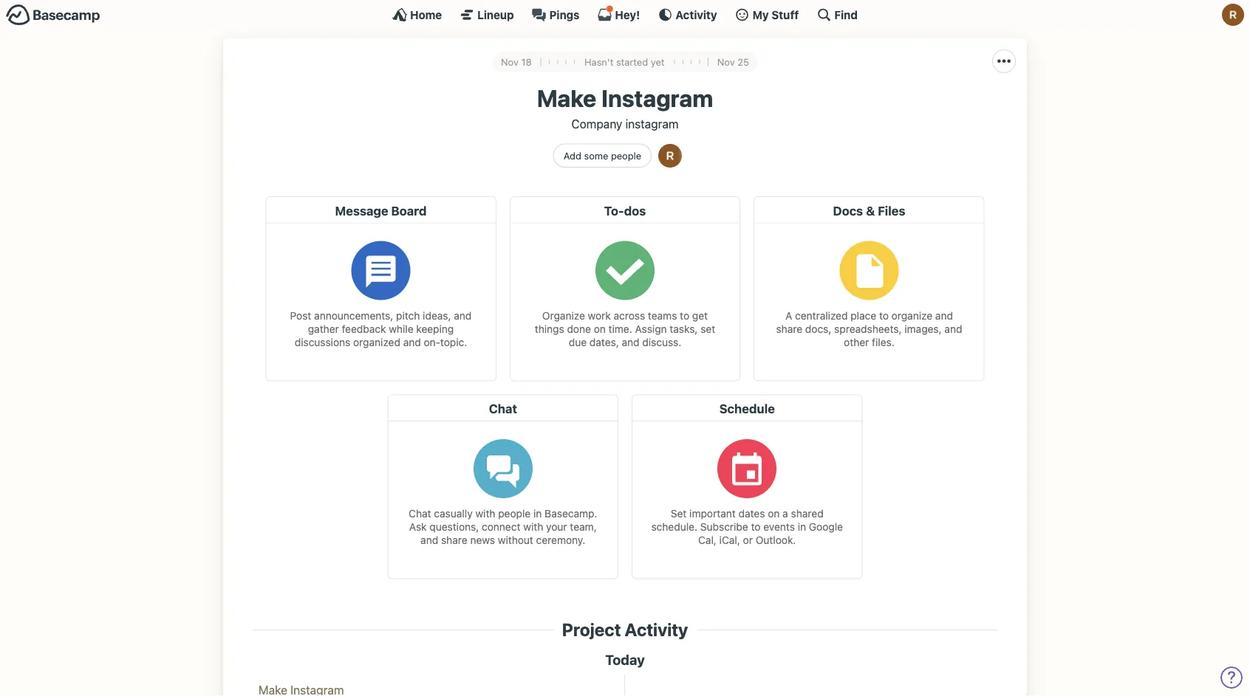 Task type: locate. For each thing, give the bounding box(es) containing it.
instagram
[[602, 84, 713, 112]]

18
[[521, 56, 532, 67]]

hasn't
[[585, 56, 614, 67]]

nov
[[501, 56, 519, 67], [717, 56, 735, 67]]

2 nov from the left
[[717, 56, 735, 67]]

nov left the 18
[[501, 56, 519, 67]]

nov for nov 25
[[717, 56, 735, 67]]

25
[[738, 56, 749, 67]]

activity up today
[[625, 620, 688, 640]]

add
[[564, 150, 581, 161]]

add some people
[[564, 150, 642, 161]]

my
[[753, 8, 769, 21]]

lineup link
[[460, 7, 514, 22]]

home
[[410, 8, 442, 21]]

nov left 25
[[717, 56, 735, 67]]

my stuff
[[753, 8, 799, 21]]

1 horizontal spatial ruby image
[[1222, 4, 1244, 26]]

1 nov from the left
[[501, 56, 519, 67]]

lineup
[[478, 8, 514, 21]]

add some people link
[[553, 144, 652, 168]]

ruby image
[[1222, 4, 1244, 26], [659, 144, 682, 168]]

0 vertical spatial activity
[[676, 8, 717, 21]]

activity left my
[[676, 8, 717, 21]]

activity link
[[658, 7, 717, 22]]

activity
[[676, 8, 717, 21], [625, 620, 688, 640]]

activity inside main element
[[676, 8, 717, 21]]

0 horizontal spatial ruby image
[[659, 144, 682, 168]]

home link
[[392, 7, 442, 22]]

1 horizontal spatial nov
[[717, 56, 735, 67]]

find button
[[817, 7, 858, 22]]

switch accounts image
[[6, 4, 101, 27]]

make
[[537, 84, 597, 112]]

0 vertical spatial ruby image
[[1222, 4, 1244, 26]]

0 horizontal spatial nov
[[501, 56, 519, 67]]

some
[[584, 150, 608, 161]]



Task type: vqa. For each thing, say whether or not it's contained in the screenshot.
Ruby image to the right
yes



Task type: describe. For each thing, give the bounding box(es) containing it.
pings button
[[532, 7, 580, 22]]

find
[[835, 8, 858, 21]]

nov 18
[[501, 56, 532, 67]]

started
[[616, 56, 648, 67]]

project activity
[[562, 620, 688, 640]]

main element
[[0, 0, 1250, 29]]

yet
[[651, 56, 665, 67]]

nov for nov 18
[[501, 56, 519, 67]]

company
[[572, 117, 623, 131]]

hey!
[[615, 8, 640, 21]]

hasn't started yet
[[585, 56, 665, 67]]

project
[[562, 620, 621, 640]]

1 vertical spatial activity
[[625, 620, 688, 640]]

1 vertical spatial ruby image
[[659, 144, 682, 168]]

make instagram company instagram
[[537, 84, 713, 131]]

pings
[[550, 8, 580, 21]]

instagram
[[626, 117, 679, 131]]

stuff
[[772, 8, 799, 21]]

people
[[611, 150, 642, 161]]

my stuff button
[[735, 7, 799, 22]]

hey! button
[[597, 5, 640, 22]]

today
[[605, 652, 645, 668]]

nov 25
[[717, 56, 749, 67]]

ruby image inside main element
[[1222, 4, 1244, 26]]



